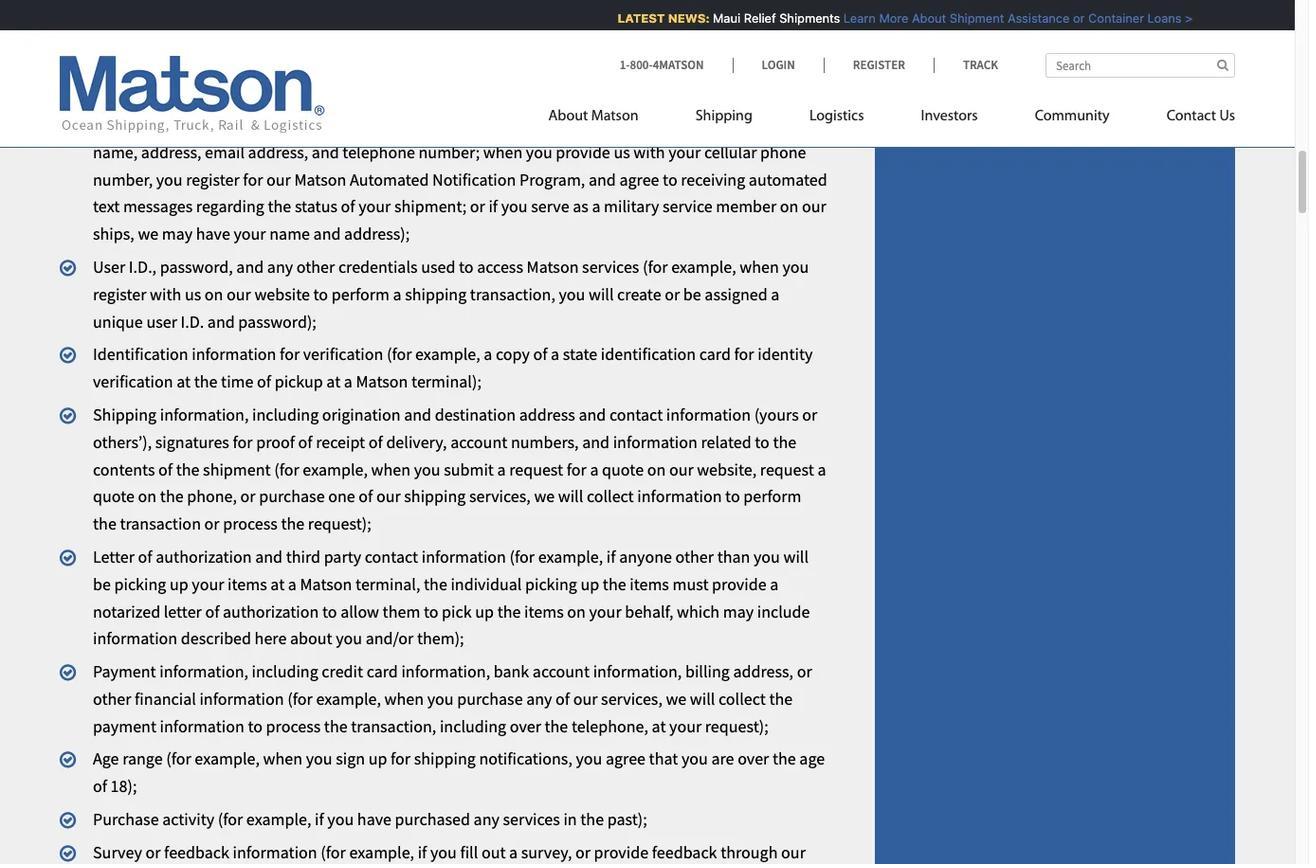 Task type: describe. For each thing, give the bounding box(es) containing it.
address, down the call
[[248, 141, 308, 163]]

any inside payment information, including credit card information, bank account information, billing address, or other financial information (for example, when you purchase any of our services, we will collect the payment information to process the transaction, including over the telephone, at your request);
[[526, 688, 552, 710]]

1 vertical spatial authorization
[[223, 601, 319, 623]]

at inside payment information, including credit card information, bank account information, billing address, or other financial information (for example, when you purchase any of our services, we will collect the payment information to process the transaction, including over the telephone, at your request);
[[652, 716, 666, 737]]

about inside top menu navigation
[[549, 109, 588, 124]]

shipment
[[942, 10, 996, 26]]

of right proof
[[298, 431, 313, 453]]

0 vertical spatial phone
[[235, 86, 281, 108]]

about
[[290, 628, 332, 650]]

identification
[[93, 344, 188, 365]]

terminal);
[[412, 371, 482, 393]]

example, inside identification information for verification (for example, a copy of a state identification card for identity verification at the time of pickup at a matson terminal);
[[415, 344, 480, 365]]

telephone,
[[572, 716, 649, 737]]

(for inside payment information, including credit card information, bank account information, billing address, or other financial information (for example, when you purchase any of our services, we will collect the payment information to process the transaction, including over the telephone, at your request);
[[288, 688, 313, 710]]

address, down "transactions,"
[[141, 141, 201, 163]]

we inside the information we receive varies depending on how you interact with us. we may receive the following types of information:
[[365, 0, 385, 5]]

or right survey
[[146, 842, 161, 864]]

will inside payment information, including credit card information, bank account information, billing address, or other financial information (for example, when you purchase any of our services, we will collect the payment information to process the transaction, including over the telephone, at your request);
[[690, 688, 715, 710]]

shipping inside user i.d., password, and any other credentials used to access matson services (for example, when you register with us on our website to perform a shipping transaction, you will create or be assigned a unique user i.d. and password);
[[405, 283, 467, 305]]

community
[[1035, 109, 1110, 124]]

your left "logistics"
[[769, 114, 801, 136]]

of down signatures
[[158, 458, 173, 480]]

for up shipment
[[233, 431, 253, 453]]

the up third
[[281, 513, 305, 535]]

messages
[[123, 196, 193, 217]]

or inside payment information, including credit card information, bank account information, billing address, or other financial information (for example, when you purchase any of our services, we will collect the payment information to process the transaction, including over the telephone, at your request);
[[797, 661, 812, 683]]

of inside the information we receive varies depending on how you interact with us. we may receive the following types of information:
[[253, 10, 267, 32]]

will inside letter of authorization and third party contact information (for example, if anyone other than you will be picking up your items at a matson terminal, the individual picking up the items must provide a notarized letter of authorization to allow them to pick up the items on your behalf, which may include information described here about you and/or them);
[[784, 546, 809, 568]]

example, inside 'survey or feedback information (for example, if you fill out a survey, or provide feedback through our'
[[349, 842, 414, 864]]

that
[[649, 749, 678, 770]]

interact
[[654, 0, 709, 5]]

you down automated
[[783, 256, 809, 278]]

for up number;
[[457, 114, 477, 136]]

and right "i.d."
[[208, 311, 235, 332]]

billing
[[686, 661, 730, 683]]

may down messages
[[162, 223, 193, 245]]

process inside shipping information, including origination and destination address and contact information (yours or others'), signatures for proof of receipt of delivery, account numbers, and information related to the contents of the shipment (for example, when you submit a request for a quote on our website, request a quote on the phone, or purchase one of our shipping services, we will collect information to perform the transaction or process the request);
[[223, 513, 278, 535]]

account inside shipping information, including origination and destination address and contact information (yours or others'), signatures for proof of receipt of delivery, account numbers, and information related to the contents of the shipment (for example, when you submit a request for a quote on our website, request a quote on the phone, or purchase one of our shipping services, we will collect information to perform the transaction or process the request);
[[451, 431, 508, 453]]

proof
[[256, 431, 295, 453]]

automated
[[749, 168, 828, 190]]

(for inside user i.d., password, and any other credentials used to access matson services (for example, when you register with us on our website to perform a shipping transaction, you will create or be assigned a unique user i.d. and password);
[[643, 256, 668, 278]]

you left purchased
[[327, 809, 354, 831]]

access
[[477, 256, 523, 278]]

you left are
[[682, 749, 708, 770]]

out
[[482, 842, 506, 864]]

to left pick
[[424, 601, 439, 623]]

agree inside age range (for example, when you sign up for shipping notifications, you agree that you are over the age of 18);
[[606, 749, 646, 770]]

payment
[[93, 661, 156, 683]]

account inside payment information, including credit card information, bank account information, billing address, or other financial information (for example, when you purchase any of our services, we will collect the payment information to process the transaction, including over the telephone, at your request);
[[533, 661, 590, 683]]

you right than
[[754, 546, 780, 568]]

address, inside payment information, including credit card information, bank account information, billing address, or other financial information (for example, when you purchase any of our services, we will collect the payment information to process the transaction, including over the telephone, at your request);
[[733, 661, 794, 683]]

example, right activity
[[246, 809, 311, 831]]

create
[[617, 283, 662, 305]]

number;
[[419, 141, 480, 163]]

to right used
[[459, 256, 474, 278]]

user i.d., password, and any other credentials used to access matson services (for example, when you register with us on our website to perform a shipping transaction, you will create or be assigned a unique user i.d. and password);
[[93, 256, 809, 332]]

provide inside letter of authorization and third party contact information (for example, if anyone other than you will be picking up your items at a matson terminal, the individual picking up the items must provide a notarized letter of authorization to allow them to pick up the items on your behalf, which may include information described here about you and/or them);
[[712, 573, 767, 595]]

our left website,
[[669, 458, 694, 480]]

credit
[[322, 661, 363, 683]]

and down company,
[[312, 141, 339, 163]]

matson inside identifiers, such as individual contact and identification information, including name, email address, postal address, and phone number (for example, when you register with us on our website to perform shipping transactions, call our company, or sign up for promotional materials, you may provide your name, address, email address, and telephone number; when you provide us with your cellular phone number, you register for our matson automated notification program, and agree to receiving automated text messages regarding the status of your shipment; or if you serve as a military service member on our ships, we may have your name and address);
[[294, 168, 346, 190]]

contact us link
[[1138, 100, 1236, 138]]

perform inside identifiers, such as individual contact and identification information, including name, email address, postal address, and phone number (for example, when you register with us on our website to perform shipping transactions, call our company, or sign up for promotional materials, you may provide your name, address, email address, and telephone number; when you provide us with your cellular phone number, you register for our matson automated notification program, and agree to receiving automated text messages regarding the status of your shipment; or if you serve as a military service member on our ships, we may have your name and address);
[[752, 86, 810, 108]]

shipping for shipping information, including origination and destination address and contact information (yours or others'), signatures for proof of receipt of delivery, account numbers, and information related to the contents of the shipment (for example, when you submit a request for a quote on our website, request a quote on the phone, or purchase one of our shipping services, we will collect information to perform the transaction or process the request);
[[93, 404, 157, 426]]

on down automated
[[780, 196, 799, 217]]

to down website,
[[726, 486, 740, 508]]

the up transaction
[[160, 486, 184, 508]]

described
[[181, 628, 251, 650]]

our right the call
[[282, 114, 307, 136]]

you inside 'survey or feedback information (for example, if you fill out a survey, or provide feedback through our'
[[430, 842, 457, 864]]

1 horizontal spatial receive
[[389, 0, 439, 5]]

4matson
[[653, 57, 704, 73]]

loans
[[1140, 10, 1174, 26]]

over inside age range (for example, when you sign up for shipping notifications, you agree that you are over the age of 18);
[[738, 749, 769, 770]]

1 vertical spatial verification
[[93, 371, 173, 393]]

or down phone,
[[204, 513, 220, 535]]

with up about matson
[[571, 86, 602, 108]]

example, inside letter of authorization and third party contact information (for example, if anyone other than you will be picking up your items at a matson terminal, the individual picking up the items must provide a notarized letter of authorization to allow them to pick up the items on your behalf, which may include information described here about you and/or them);
[[538, 546, 603, 568]]

than
[[717, 546, 750, 568]]

matson inside top menu navigation
[[591, 109, 639, 124]]

the down signatures
[[176, 458, 200, 480]]

and right password,
[[236, 256, 264, 278]]

your inside payment information, including credit card information, bank account information, billing address, or other financial information (for example, when you purchase any of our services, we will collect the payment information to process the transaction, including over the telephone, at your request);
[[670, 716, 702, 737]]

1 horizontal spatial items
[[524, 601, 564, 623]]

destination
[[435, 404, 516, 426]]

company,
[[310, 114, 380, 136]]

with down materials,
[[634, 141, 665, 163]]

to up the service
[[663, 168, 678, 190]]

on up transaction
[[138, 486, 157, 508]]

receipt
[[316, 431, 365, 453]]

2 vertical spatial any
[[474, 809, 500, 831]]

including inside identifiers, such as individual contact and identification information, including name, email address, postal address, and phone number (for example, when you register with us on our website to perform shipping transactions, call our company, or sign up for promotional materials, you may provide your name, address, email address, and telephone number; when you provide us with your cellular phone number, you register for our matson automated notification program, and agree to receiving automated text messages regarding the status of your shipment; or if you serve as a military service member on our ships, we may have your name and address);
[[582, 59, 649, 81]]

or right (yours
[[802, 404, 818, 426]]

example, inside identifiers, such as individual contact and identification information, including name, email address, postal address, and phone number (for example, when you register with us on our website to perform shipping transactions, call our company, or sign up for promotional materials, you may provide your name, address, email address, and telephone number; when you provide us with your cellular phone number, you register for our matson automated notification program, and agree to receiving automated text messages regarding the status of your shipment; or if you serve as a military service member on our ships, we may have your name and address);
[[373, 86, 438, 108]]

you right materials,
[[647, 114, 673, 136]]

purchase inside payment information, including credit card information, bank account information, billing address, or other financial information (for example, when you purchase any of our services, we will collect the payment information to process the transaction, including over the telephone, at your request);
[[457, 688, 523, 710]]

information, up "telephone,"
[[593, 661, 682, 683]]

assigned
[[705, 283, 768, 305]]

card inside payment information, including credit card information, bank account information, billing address, or other financial information (for example, when you purchase any of our services, we will collect the payment information to process the transaction, including over the telephone, at your request);
[[367, 661, 398, 683]]

be inside letter of authorization and third party contact information (for example, if anyone other than you will be picking up your items at a matson terminal, the individual picking up the items must provide a notarized letter of authorization to allow them to pick up the items on your behalf, which may include information described here about you and/or them);
[[93, 573, 111, 595]]

are
[[712, 749, 734, 770]]

our up name
[[266, 168, 291, 190]]

the inside the information we receive varies depending on how you interact with us. we may receive the following types of information:
[[114, 10, 137, 32]]

1 vertical spatial receive
[[60, 10, 110, 32]]

to down (yours
[[755, 431, 770, 453]]

request); inside shipping information, including origination and destination address and contact information (yours or others'), signatures for proof of receipt of delivery, account numbers, and information related to the contents of the shipment (for example, when you submit a request for a quote on our website, request a quote on the phone, or purchase one of our shipping services, we will collect information to perform the transaction or process the request);
[[308, 513, 371, 535]]

the inside age range (for example, when you sign up for shipping notifications, you agree that you are over the age of 18);
[[773, 749, 796, 770]]

at down identification
[[177, 371, 191, 393]]

the right pick
[[497, 601, 521, 623]]

our down 1-800-4matson
[[647, 86, 672, 108]]

allow
[[341, 601, 379, 623]]

the right in
[[581, 809, 604, 831]]

the up "notifications,"
[[545, 716, 568, 737]]

0 vertical spatial register
[[514, 86, 567, 108]]

us.
[[748, 0, 768, 5]]

notarized
[[93, 601, 160, 623]]

card inside identification information for verification (for example, a copy of a state identification card for identity verification at the time of pickup at a matson terminal);
[[700, 344, 731, 365]]

shipments
[[772, 10, 832, 26]]

if inside identifiers, such as individual contact and identification information, including name, email address, postal address, and phone number (for example, when you register with us on our website to perform shipping transactions, call our company, or sign up for promotional materials, you may provide your name, address, email address, and telephone number; when you provide us with your cellular phone number, you register for our matson automated notification program, and agree to receiving automated text messages regarding the status of your shipment; or if you serve as a military service member on our ships, we may have your name and address);
[[489, 196, 498, 217]]

contents
[[93, 458, 155, 480]]

materials,
[[573, 114, 644, 136]]

(for inside shipping information, including origination and destination address and contact information (yours or others'), signatures for proof of receipt of delivery, account numbers, and information related to the contents of the shipment (for example, when you submit a request for a quote on our website, request a quote on the phone, or purchase one of our shipping services, we will collect information to perform the transaction or process the request);
[[274, 458, 299, 480]]

or left container
[[1065, 10, 1077, 26]]

register inside user i.d., password, and any other credentials used to access matson services (for example, when you register with us on our website to perform a shipping transaction, you will create or be assigned a unique user i.d. and password);
[[93, 283, 147, 305]]

and up company,
[[360, 59, 388, 81]]

0 horizontal spatial email
[[205, 141, 245, 163]]

call
[[254, 114, 279, 136]]

for down numbers,
[[567, 458, 587, 480]]

provide inside 'survey or feedback information (for example, if you fill out a survey, or provide feedback through our'
[[594, 842, 649, 864]]

our right one
[[376, 486, 401, 508]]

and up delivery,
[[404, 404, 432, 426]]

activity
[[162, 809, 214, 831]]

to up password);
[[313, 283, 328, 305]]

terminal,
[[356, 573, 420, 595]]

may inside the information we receive varies depending on how you interact with us. we may receive the following types of information:
[[797, 0, 828, 5]]

to inside payment information, including credit card information, bank account information, billing address, or other financial information (for example, when you purchase any of our services, we will collect the payment information to process the transaction, including over the telephone, at your request);
[[248, 716, 263, 737]]

age range (for example, when you sign up for shipping notifications, you agree that you are over the age of 18);
[[93, 749, 825, 798]]

survey
[[93, 842, 142, 864]]

will inside user i.d., password, and any other credentials used to access matson services (for example, when you register with us on our website to perform a shipping transaction, you will create or be assigned a unique user i.d. and password);
[[589, 283, 614, 305]]

website,
[[697, 458, 757, 480]]

information, inside shipping information, including origination and destination address and contact information (yours or others'), signatures for proof of receipt of delivery, account numbers, and information related to the contents of the shipment (for example, when you submit a request for a quote on our website, request a quote on the phone, or purchase one of our shipping services, we will collect information to perform the transaction or process the request);
[[160, 404, 249, 426]]

information inside the information we receive varies depending on how you interact with us. we may receive the following types of information:
[[277, 0, 361, 5]]

the inside identification information for verification (for example, a copy of a state identification card for identity verification at the time of pickup at a matson terminal);
[[194, 371, 218, 393]]

identification inside identification information for verification (for example, a copy of a state identification card for identity verification at the time of pickup at a matson terminal);
[[601, 344, 696, 365]]

learn
[[836, 10, 868, 26]]

0 vertical spatial authorization
[[156, 546, 252, 568]]

or down in
[[576, 842, 591, 864]]

of right time
[[257, 371, 271, 393]]

military
[[604, 196, 659, 217]]

identification information for verification (for example, a copy of a state identification card for identity verification at the time of pickup at a matson terminal);
[[93, 344, 813, 393]]

logistics link
[[781, 100, 893, 138]]

phone,
[[187, 486, 237, 508]]

learn more about shipment assistance or container loans > link
[[836, 10, 1185, 26]]

third
[[286, 546, 321, 568]]

purchase activity (for example, if you have purchased any services in the past);
[[93, 809, 647, 831]]

us
[[1220, 109, 1236, 124]]

for inside age range (for example, when you sign up for shipping notifications, you agree that you are over the age of 18);
[[391, 749, 411, 770]]

on down 800-
[[625, 86, 644, 108]]

of down the origination
[[369, 431, 383, 453]]

example, inside payment information, including credit card information, bank account information, billing address, or other financial information (for example, when you purchase any of our services, we will collect the payment information to process the transaction, including over the telephone, at your request);
[[316, 688, 381, 710]]

login
[[762, 57, 795, 73]]

at right pickup
[[327, 371, 341, 393]]

other for account
[[93, 688, 131, 710]]

service
[[663, 196, 713, 217]]

your up address);
[[359, 196, 391, 217]]

about matson link
[[549, 100, 667, 138]]

contact inside shipping information, including origination and destination address and contact information (yours or others'), signatures for proof of receipt of delivery, account numbers, and information related to the contents of the shipment (for example, when you submit a request for a quote on our website, request a quote on the phone, or purchase one of our shipping services, we will collect information to perform the transaction or process the request);
[[610, 404, 663, 426]]

to down login link
[[734, 86, 749, 108]]

website inside identifiers, such as individual contact and identification information, including name, email address, postal address, and phone number (for example, when you register with us on our website to perform shipping transactions, call our company, or sign up for promotional materials, you may provide your name, address, email address, and telephone number; when you provide us with your cellular phone number, you register for our matson automated notification program, and agree to receiving automated text messages regarding the status of your shipment; or if you serve as a military service member on our ships, we may have your name and address);
[[675, 86, 731, 108]]

2 horizontal spatial items
[[630, 573, 669, 595]]

in
[[564, 809, 577, 831]]

user
[[146, 311, 177, 332]]

information, down them);
[[401, 661, 490, 683]]

0 horizontal spatial services
[[503, 809, 560, 831]]

investors
[[921, 109, 978, 124]]

>
[[1177, 10, 1185, 26]]

past);
[[607, 809, 647, 831]]

for left identity
[[734, 344, 754, 365]]

of right letter
[[138, 546, 152, 568]]

of up described
[[205, 601, 219, 623]]

community link
[[1007, 100, 1138, 138]]

of right one
[[359, 486, 373, 508]]

800-
[[630, 57, 653, 73]]

user
[[93, 256, 125, 278]]

including down "here"
[[252, 661, 318, 683]]

and up "transactions,"
[[204, 86, 231, 108]]

may up the cellular
[[677, 114, 708, 136]]

you up promotional
[[484, 86, 510, 108]]

when inside shipping information, including origination and destination address and contact information (yours or others'), signatures for proof of receipt of delivery, account numbers, and information related to the contents of the shipment (for example, when you submit a request for a quote on our website, request a quote on the phone, or purchase one of our shipping services, we will collect information to perform the transaction or process the request);
[[371, 458, 411, 480]]

investors link
[[893, 100, 1007, 138]]

0 horizontal spatial quote
[[93, 486, 135, 508]]

of right copy
[[533, 344, 548, 365]]

you up messages
[[156, 168, 183, 190]]

you up purchase activity (for example, if you have purchased any services in the past);
[[306, 749, 332, 770]]

your down regarding
[[234, 223, 266, 245]]

1 horizontal spatial register
[[186, 168, 240, 190]]

payment
[[93, 716, 156, 737]]

and right address
[[579, 404, 606, 426]]

our down automated
[[802, 196, 827, 217]]

1 vertical spatial as
[[573, 196, 589, 217]]

survey,
[[521, 842, 572, 864]]

1 vertical spatial have
[[357, 809, 392, 831]]

others'),
[[93, 431, 152, 453]]

provide down about matson
[[556, 141, 610, 163]]

contact us
[[1167, 109, 1236, 124]]

sign inside age range (for example, when you sign up for shipping notifications, you agree that you are over the age of 18);
[[336, 749, 365, 770]]

0 horizontal spatial items
[[228, 573, 267, 595]]

2 request from the left
[[760, 458, 814, 480]]

including inside shipping information, including origination and destination address and contact information (yours or others'), signatures for proof of receipt of delivery, account numbers, and information related to the contents of the shipment (for example, when you submit a request for a quote on our website, request a quote on the phone, or purchase one of our shipping services, we will collect information to perform the transaction or process the request);
[[252, 404, 319, 426]]

search image
[[1217, 59, 1229, 71]]

here
[[255, 628, 287, 650]]

postal
[[93, 86, 137, 108]]

login link
[[733, 57, 824, 73]]

following
[[141, 10, 207, 32]]

letter of authorization and third party contact information (for example, if anyone other than you will be picking up your items at a matson terminal, the individual picking up the items must provide a notarized letter of authorization to allow them to pick up the items on your behalf, which may include information described here about you and/or them);
[[93, 546, 810, 650]]

1-
[[620, 57, 630, 73]]

services inside user i.d., password, and any other credentials used to access matson services (for example, when you register with us on our website to perform a shipping transaction, you will create or be assigned a unique user i.d. and password);
[[582, 256, 640, 278]]

contact
[[1167, 109, 1217, 124]]

the down (yours
[[773, 431, 797, 453]]

sign inside identifiers, such as individual contact and identification information, including name, email address, postal address, and phone number (for example, when you register with us on our website to perform shipping transactions, call our company, or sign up for promotional materials, you may provide your name, address, email address, and telephone number; when you provide us with your cellular phone number, you register for our matson automated notification program, and agree to receiving automated text messages regarding the status of your shipment; or if you serve as a military service member on our ships, we may have your name and address);
[[402, 114, 431, 136]]

0 vertical spatial us
[[606, 86, 622, 108]]

the up letter
[[93, 513, 116, 535]]

number,
[[93, 168, 153, 190]]

address
[[519, 404, 575, 426]]

we inside payment information, including credit card information, bank account information, billing address, or other financial information (for example, when you purchase any of our services, we will collect the payment information to process the transaction, including over the telephone, at your request);
[[666, 688, 687, 710]]

you down "telephone,"
[[576, 749, 602, 770]]

origination
[[322, 404, 401, 426]]

1 picking from the left
[[114, 573, 166, 595]]

or up telephone
[[383, 114, 398, 136]]

your up letter
[[192, 573, 224, 595]]

one
[[328, 486, 355, 508]]

will inside shipping information, including origination and destination address and contact information (yours or others'), signatures for proof of receipt of delivery, account numbers, and information related to the contents of the shipment (for example, when you submit a request for a quote on our website, request a quote on the phone, or purchase one of our shipping services, we will collect information to perform the transaction or process the request);
[[558, 486, 583, 508]]

for up regarding
[[243, 168, 263, 190]]

shipping information, including origination and destination address and contact information (yours or others'), signatures for proof of receipt of delivery, account numbers, and information related to the contents of the shipment (for example, when you submit a request for a quote on our website, request a quote on the phone, or purchase one of our shipping services, we will collect information to perform the transaction or process the request);
[[93, 404, 826, 535]]

information inside identification information for verification (for example, a copy of a state identification card for identity verification at the time of pickup at a matson terminal);
[[192, 344, 276, 365]]

address, down such
[[140, 86, 201, 108]]

you inside the information we receive varies depending on how you interact with us. we may receive the following types of information:
[[624, 0, 651, 5]]

including up age range (for example, when you sign up for shipping notifications, you agree that you are over the age of 18);
[[440, 716, 506, 737]]

the up pick
[[424, 573, 447, 595]]

you down allow
[[336, 628, 362, 650]]

or down notification
[[470, 196, 485, 217]]

the down anyone
[[603, 573, 626, 595]]

matson inside user i.d., password, and any other credentials used to access matson services (for example, when you register with us on our website to perform a shipping transaction, you will create or be assigned a unique user i.d. and password);
[[527, 256, 579, 278]]

1 horizontal spatial phone
[[761, 141, 806, 163]]

bank
[[494, 661, 529, 683]]

age
[[800, 749, 825, 770]]



Task type: locate. For each thing, give the bounding box(es) containing it.
name, up number,
[[93, 141, 138, 163]]

letter
[[93, 546, 135, 568]]

account down destination
[[451, 431, 508, 453]]

we
[[772, 0, 794, 5]]

0 horizontal spatial receive
[[60, 10, 110, 32]]

1 feedback from the left
[[164, 842, 229, 864]]

us inside user i.d., password, and any other credentials used to access matson services (for example, when you register with us on our website to perform a shipping transaction, you will create or be assigned a unique user i.d. and password);
[[185, 283, 201, 305]]

0 vertical spatial agree
[[620, 168, 660, 190]]

transaction, inside user i.d., password, and any other credentials used to access matson services (for example, when you register with us on our website to perform a shipping transaction, you will create or be assigned a unique user i.d. and password);
[[470, 283, 556, 305]]

request); down one
[[308, 513, 371, 535]]

individual up pick
[[451, 573, 522, 595]]

may inside letter of authorization and third party contact information (for example, if anyone other than you will be picking up your items at a matson terminal, the individual picking up the items must provide a notarized letter of authorization to allow them to pick up the items on your behalf, which may include information described here about you and/or them);
[[723, 601, 754, 623]]

more
[[871, 10, 901, 26]]

with inside user i.d., password, and any other credentials used to access matson services (for example, when you register with us on our website to perform a shipping transaction, you will create or be assigned a unique user i.d. and password);
[[150, 283, 181, 305]]

phone up the call
[[235, 86, 281, 108]]

password,
[[160, 256, 233, 278]]

name, right 1-
[[652, 59, 697, 81]]

request);
[[308, 513, 371, 535], [705, 716, 769, 737]]

and/or
[[366, 628, 414, 650]]

0 horizontal spatial transaction,
[[351, 716, 436, 737]]

shipping down submit
[[404, 486, 466, 508]]

transaction,
[[470, 283, 556, 305], [351, 716, 436, 737]]

picking
[[114, 573, 166, 595], [525, 573, 577, 595]]

0 horizontal spatial contact
[[304, 59, 357, 81]]

0 horizontal spatial identification
[[391, 59, 486, 81]]

on inside the information we receive varies depending on how you interact with us. we may receive the following types of information:
[[568, 0, 587, 5]]

1 vertical spatial over
[[738, 749, 769, 770]]

identification
[[391, 59, 486, 81], [601, 344, 696, 365]]

2 horizontal spatial register
[[514, 86, 567, 108]]

for up pickup
[[280, 344, 300, 365]]

1 vertical spatial account
[[533, 661, 590, 683]]

example, inside shipping information, including origination and destination address and contact information (yours or others'), signatures for proof of receipt of delivery, account numbers, and information related to the contents of the shipment (for example, when you submit a request for a quote on our website, request a quote on the phone, or purchase one of our shipping services, we will collect information to perform the transaction or process the request);
[[303, 458, 368, 480]]

when inside user i.d., password, and any other credentials used to access matson services (for example, when you register with us on our website to perform a shipping transaction, you will create or be assigned a unique user i.d. and password);
[[740, 256, 779, 278]]

feedback
[[164, 842, 229, 864], [652, 842, 717, 864]]

password);
[[238, 311, 317, 332]]

0 vertical spatial shipping
[[696, 109, 753, 124]]

other inside letter of authorization and third party contact information (for example, if anyone other than you will be picking up your items at a matson terminal, the individual picking up the items must provide a notarized letter of authorization to allow them to pick up the items on your behalf, which may include information described here about you and/or them);
[[676, 546, 714, 568]]

1 vertical spatial card
[[367, 661, 398, 683]]

0 vertical spatial about
[[904, 10, 939, 26]]

we inside identifiers, such as individual contact and identification information, including name, email address, postal address, and phone number (for example, when you register with us on our website to perform shipping transactions, call our company, or sign up for promotional materials, you may provide your name, address, email address, and telephone number; when you provide us with your cellular phone number, you register for our matson automated notification program, and agree to receiving automated text messages regarding the status of your shipment; or if you serve as a military service member on our ships, we may have your name and address);
[[138, 223, 159, 245]]

services, inside payment information, including credit card information, bank account information, billing address, or other financial information (for example, when you purchase any of our services, we will collect the payment information to process the transaction, including over the telephone, at your request);
[[601, 688, 663, 710]]

0 horizontal spatial picking
[[114, 573, 166, 595]]

1 horizontal spatial feedback
[[652, 842, 717, 864]]

0 horizontal spatial purchase
[[259, 486, 325, 508]]

2 vertical spatial perform
[[744, 486, 802, 508]]

0 horizontal spatial phone
[[235, 86, 281, 108]]

1 vertical spatial request);
[[705, 716, 769, 737]]

financial
[[135, 688, 196, 710]]

types
[[211, 10, 249, 32]]

shipping inside shipping information, including origination and destination address and contact information (yours or others'), signatures for proof of receipt of delivery, account numbers, and information related to the contents of the shipment (for example, when you submit a request for a quote on our website, request a quote on the phone, or purchase one of our shipping services, we will collect information to perform the transaction or process the request);
[[93, 404, 157, 426]]

purchase inside shipping information, including origination and destination address and contact information (yours or others'), signatures for proof of receipt of delivery, account numbers, and information related to the contents of the shipment (for example, when you submit a request for a quote on our website, request a quote on the phone, or purchase one of our shipping services, we will collect information to perform the transaction or process the request);
[[259, 486, 325, 508]]

about matson
[[549, 109, 639, 124]]

services, inside shipping information, including origination and destination address and contact information (yours or others'), signatures for proof of receipt of delivery, account numbers, and information related to the contents of the shipment (for example, when you submit a request for a quote on our website, request a quote on the phone, or purchase one of our shipping services, we will collect information to perform the transaction or process the request);
[[469, 486, 531, 508]]

contact right address
[[610, 404, 663, 426]]

contact inside identifiers, such as individual contact and identification information, including name, email address, postal address, and phone number (for example, when you register with us on our website to perform shipping transactions, call our company, or sign up for promotional materials, you may provide your name, address, email address, and telephone number; when you provide us with your cellular phone number, you register for our matson automated notification program, and agree to receiving automated text messages regarding the status of your shipment; or if you serve as a military service member on our ships, we may have your name and address);
[[304, 59, 357, 81]]

and right numbers,
[[582, 431, 610, 453]]

1 horizontal spatial purchase
[[457, 688, 523, 710]]

and inside letter of authorization and third party contact information (for example, if anyone other than you will be picking up your items at a matson terminal, the individual picking up the items must provide a notarized letter of authorization to allow them to pick up the items on your behalf, which may include information described here about you and/or them);
[[255, 546, 283, 568]]

0 horizontal spatial name,
[[93, 141, 138, 163]]

1 vertical spatial email
[[205, 141, 245, 163]]

signatures
[[155, 431, 229, 453]]

with up user
[[150, 283, 181, 305]]

0 vertical spatial any
[[267, 256, 293, 278]]

(for inside identification information for verification (for example, a copy of a state identification card for identity verification at the time of pickup at a matson terminal);
[[387, 344, 412, 365]]

1 vertical spatial any
[[526, 688, 552, 710]]

(for inside identifiers, such as individual contact and identification information, including name, email address, postal address, and phone number (for example, when you register with us on our website to perform shipping transactions, call our company, or sign up for promotional materials, you may provide your name, address, email address, and telephone number; when you provide us with your cellular phone number, you register for our matson automated notification program, and agree to receiving automated text messages regarding the status of your shipment; or if you serve as a military service member on our ships, we may have your name and address);
[[344, 86, 369, 108]]

relief
[[736, 10, 768, 26]]

address, right the "billing"
[[733, 661, 794, 683]]

on inside user i.d., password, and any other credentials used to access matson services (for example, when you register with us on our website to perform a shipping transaction, you will create or be assigned a unique user i.d. and password);
[[205, 283, 223, 305]]

of down 'the'
[[253, 10, 267, 32]]

perform down credentials
[[332, 283, 390, 305]]

provide up the cellular
[[711, 114, 766, 136]]

1 horizontal spatial shipping
[[696, 109, 753, 124]]

purchase left one
[[259, 486, 325, 508]]

you inside payment information, including credit card information, bank account information, billing address, or other financial information (for example, when you purchase any of our services, we will collect the payment information to process the transaction, including over the telephone, at your request);
[[427, 688, 454, 710]]

your
[[769, 114, 801, 136], [669, 141, 701, 163], [359, 196, 391, 217], [234, 223, 266, 245], [192, 573, 224, 595], [589, 601, 622, 623], [670, 716, 702, 737]]

1 horizontal spatial card
[[700, 344, 731, 365]]

and down status on the left of the page
[[313, 223, 341, 245]]

at up "here"
[[271, 573, 285, 595]]

of inside identifiers, such as individual contact and identification information, including name, email address, postal address, and phone number (for example, when you register with us on our website to perform shipping transactions, call our company, or sign up for promotional materials, you may provide your name, address, email address, and telephone number; when you provide us with your cellular phone number, you register for our matson automated notification program, and agree to receiving automated text messages regarding the status of your shipment; or if you serve as a military service member on our ships, we may have your name and address);
[[341, 196, 355, 217]]

with inside the information we receive varies depending on how you interact with us. we may receive the following types of information:
[[713, 0, 744, 5]]

be inside user i.d., password, and any other credentials used to access matson services (for example, when you register with us on our website to perform a shipping transaction, you will create or be assigned a unique user i.d. and password);
[[684, 283, 701, 305]]

them);
[[417, 628, 464, 650]]

perform
[[752, 86, 810, 108], [332, 283, 390, 305], [744, 486, 802, 508]]

if inside letter of authorization and third party contact information (for example, if anyone other than you will be picking up your items at a matson terminal, the individual picking up the items must provide a notarized letter of authorization to allow them to pick up the items on your behalf, which may include information described here about you and/or them);
[[607, 546, 616, 568]]

0 vertical spatial collect
[[587, 486, 634, 508]]

we left varies
[[365, 0, 385, 5]]

depending
[[488, 0, 565, 5]]

through
[[721, 842, 778, 864]]

feedback left through
[[652, 842, 717, 864]]

services, up "telephone,"
[[601, 688, 663, 710]]

website inside user i.d., password, and any other credentials used to access matson services (for example, when you register with us on our website to perform a shipping transaction, you will create or be assigned a unique user i.d. and password);
[[255, 283, 310, 305]]

request); inside payment information, including credit card information, bank account information, billing address, or other financial information (for example, when you purchase any of our services, we will collect the payment information to process the transaction, including over the telephone, at your request);
[[705, 716, 769, 737]]

shipping inside top menu navigation
[[696, 109, 753, 124]]

regarding
[[196, 196, 264, 217]]

your left behalf,
[[589, 601, 622, 623]]

information, inside identifiers, such as individual contact and identification information, including name, email address, postal address, and phone number (for example, when you register with us on our website to perform shipping transactions, call our company, or sign up for promotional materials, you may provide your name, address, email address, and telephone number; when you provide us with your cellular phone number, you register for our matson automated notification program, and agree to receiving automated text messages regarding the status of your shipment; or if you serve as a military service member on our ships, we may have your name and address);
[[490, 59, 579, 81]]

0 vertical spatial quote
[[602, 458, 644, 480]]

age
[[93, 749, 119, 770]]

address, down relief
[[743, 59, 804, 81]]

the down include
[[769, 688, 793, 710]]

number
[[284, 86, 341, 108]]

identification down create
[[601, 344, 696, 365]]

collect inside payment information, including credit card information, bank account information, billing address, or other financial information (for example, when you purchase any of our services, we will collect the payment information to process the transaction, including over the telephone, at your request);
[[719, 688, 766, 710]]

our inside user i.d., password, and any other credentials used to access matson services (for example, when you register with us on our website to perform a shipping transaction, you will create or be assigned a unique user i.d. and password);
[[227, 283, 251, 305]]

1 horizontal spatial sign
[[402, 114, 431, 136]]

request down numbers,
[[509, 458, 563, 480]]

example, down receipt
[[303, 458, 368, 480]]

0 horizontal spatial verification
[[93, 371, 173, 393]]

example,
[[373, 86, 438, 108], [671, 256, 737, 278], [415, 344, 480, 365], [303, 458, 368, 480], [538, 546, 603, 568], [316, 688, 381, 710], [195, 749, 260, 770], [246, 809, 311, 831], [349, 842, 414, 864]]

including up about matson link
[[582, 59, 649, 81]]

None search field
[[1046, 53, 1236, 78]]

other for information
[[676, 546, 714, 568]]

and up the military
[[589, 168, 616, 190]]

1 vertical spatial collect
[[719, 688, 766, 710]]

on left website,
[[647, 458, 666, 480]]

information,
[[490, 59, 579, 81], [160, 404, 249, 426], [160, 661, 248, 683], [401, 661, 490, 683], [593, 661, 682, 683]]

up inside identifiers, such as individual contact and identification information, including name, email address, postal address, and phone number (for example, when you register with us on our website to perform shipping transactions, call our company, or sign up for promotional materials, you may provide your name, address, email address, and telephone number; when you provide us with your cellular phone number, you register for our matson automated notification program, and agree to receiving automated text messages regarding the status of your shipment; or if you serve as a military service member on our ships, we may have your name and address);
[[435, 114, 453, 136]]

0 vertical spatial verification
[[303, 344, 383, 365]]

our up password);
[[227, 283, 251, 305]]

or inside user i.d., password, and any other credentials used to access matson services (for example, when you register with us on our website to perform a shipping transaction, you will create or be assigned a unique user i.d. and password);
[[665, 283, 680, 305]]

program,
[[520, 168, 585, 190]]

of inside age range (for example, when you sign up for shipping notifications, you agree that you are over the age of 18);
[[93, 776, 107, 798]]

other up must
[[676, 546, 714, 568]]

on inside letter of authorization and third party contact information (for example, if anyone other than you will be picking up your items at a matson terminal, the individual picking up the items must provide a notarized letter of authorization to allow them to pick up the items on your behalf, which may include information described here about you and/or them);
[[567, 601, 586, 623]]

1 horizontal spatial individual
[[451, 573, 522, 595]]

information, down described
[[160, 661, 248, 683]]

when inside age range (for example, when you sign up for shipping notifications, you agree that you are over the age of 18);
[[263, 749, 303, 770]]

latest news: maui relief shipments learn more about shipment assistance or container loans >
[[610, 10, 1185, 26]]

0 horizontal spatial card
[[367, 661, 398, 683]]

shipping inside age range (for example, when you sign up for shipping notifications, you agree that you are over the age of 18);
[[414, 749, 476, 770]]

perform inside shipping information, including origination and destination address and contact information (yours or others'), signatures for proof of receipt of delivery, account numbers, and information related to the contents of the shipment (for example, when you submit a request for a quote on our website, request a quote on the phone, or purchase one of our shipping services, we will collect information to perform the transaction or process the request);
[[744, 486, 802, 508]]

over up "notifications,"
[[510, 716, 541, 737]]

may up shipments
[[797, 0, 828, 5]]

2 vertical spatial other
[[93, 688, 131, 710]]

1 request from the left
[[509, 458, 563, 480]]

or
[[1065, 10, 1077, 26], [383, 114, 398, 136], [470, 196, 485, 217], [665, 283, 680, 305], [802, 404, 818, 426], [240, 486, 256, 508], [204, 513, 220, 535], [797, 661, 812, 683], [146, 842, 161, 864], [576, 842, 591, 864]]

other down payment
[[93, 688, 131, 710]]

2 feedback from the left
[[652, 842, 717, 864]]

0 horizontal spatial individual
[[229, 59, 300, 81]]

example, inside user i.d., password, and any other credentials used to access matson services (for example, when you register with us on our website to perform a shipping transaction, you will create or be assigned a unique user i.d. and password);
[[671, 256, 737, 278]]

services up survey,
[[503, 809, 560, 831]]

0 vertical spatial as
[[210, 59, 226, 81]]

the information we receive varies depending on how you interact with us. we may receive the following types of information:
[[60, 0, 828, 32]]

1 vertical spatial sign
[[336, 749, 365, 770]]

matson inside letter of authorization and third party contact information (for example, if anyone other than you will be picking up your items at a matson terminal, the individual picking up the items must provide a notarized letter of authorization to allow them to pick up the items on your behalf, which may include information described here about you and/or them);
[[300, 573, 352, 595]]

0 horizontal spatial request);
[[308, 513, 371, 535]]

1 horizontal spatial any
[[474, 809, 500, 831]]

over
[[510, 716, 541, 737], [738, 749, 769, 770]]

1 vertical spatial be
[[93, 573, 111, 595]]

collect inside shipping information, including origination and destination address and contact information (yours or others'), signatures for proof of receipt of delivery, account numbers, and information related to the contents of the shipment (for example, when you submit a request for a quote on our website, request a quote on the phone, or purchase one of our shipping services, we will collect information to perform the transaction or process the request);
[[587, 486, 634, 508]]

card
[[700, 344, 731, 365], [367, 661, 398, 683]]

latest
[[610, 10, 657, 26]]

1 horizontal spatial email
[[700, 59, 740, 81]]

2 picking from the left
[[525, 573, 577, 595]]

0 vertical spatial have
[[196, 223, 230, 245]]

copy
[[496, 344, 530, 365]]

varies
[[443, 0, 485, 5]]

ships,
[[93, 223, 134, 245]]

you up 'program,'
[[526, 141, 553, 163]]

1 horizontal spatial other
[[297, 256, 335, 278]]

1 horizontal spatial request
[[760, 458, 814, 480]]

of right status on the left of the page
[[341, 196, 355, 217]]

top menu navigation
[[549, 100, 1236, 138]]

a inside identifiers, such as individual contact and identification information, including name, email address, postal address, and phone number (for example, when you register with us on our website to perform shipping transactions, call our company, or sign up for promotional materials, you may provide your name, address, email address, and telephone number; when you provide us with your cellular phone number, you register for our matson automated notification program, and agree to receiving automated text messages regarding the status of your shipment; or if you serve as a military service member on our ships, we may have your name and address);
[[592, 196, 601, 217]]

you inside shipping information, including origination and destination address and contact information (yours or others'), signatures for proof of receipt of delivery, account numbers, and information related to the contents of the shipment (for example, when you submit a request for a quote on our website, request a quote on the phone, or purchase one of our shipping services, we will collect information to perform the transaction or process the request);
[[414, 458, 441, 480]]

container
[[1081, 10, 1137, 26]]

register up 'unique'
[[93, 283, 147, 305]]

up inside age range (for example, when you sign up for shipping notifications, you agree that you are over the age of 18);
[[369, 749, 387, 770]]

1 horizontal spatial about
[[904, 10, 939, 26]]

0 vertical spatial perform
[[752, 86, 810, 108]]

individual inside identifiers, such as individual contact and identification information, including name, email address, postal address, and phone number (for example, when you register with us on our website to perform shipping transactions, call our company, or sign up for promotional materials, you may provide your name, address, email address, and telephone number; when you provide us with your cellular phone number, you register for our matson automated notification program, and agree to receiving automated text messages regarding the status of your shipment; or if you serve as a military service member on our ships, we may have your name and address);
[[229, 59, 300, 81]]

notifications,
[[479, 749, 573, 770]]

0 horizontal spatial account
[[451, 431, 508, 453]]

to left allow
[[322, 601, 337, 623]]

over inside payment information, including credit card information, bank account information, billing address, or other financial information (for example, when you purchase any of our services, we will collect the payment information to process the transaction, including over the telephone, at your request);
[[510, 716, 541, 737]]

shipment;
[[394, 196, 467, 217]]

have inside identifiers, such as individual contact and identification information, including name, email address, postal address, and phone number (for example, when you register with us on our website to perform shipping transactions, call our company, or sign up for promotional materials, you may provide your name, address, email address, and telephone number; when you provide us with your cellular phone number, you register for our matson automated notification program, and agree to receiving automated text messages regarding the status of your shipment; or if you serve as a military service member on our ships, we may have your name and address);
[[196, 223, 230, 245]]

our inside payment information, including credit card information, bank account information, billing address, or other financial information (for example, when you purchase any of our services, we will collect the payment information to process the transaction, including over the telephone, at your request);
[[573, 688, 598, 710]]

you left serve at top
[[501, 196, 528, 217]]

items up bank
[[524, 601, 564, 623]]

or down include
[[797, 661, 812, 683]]

fill
[[460, 842, 478, 864]]

website up password);
[[255, 283, 310, 305]]

(for inside age range (for example, when you sign up for shipping notifications, you agree that you are over the age of 18);
[[166, 749, 191, 770]]

individual inside letter of authorization and third party contact information (for example, if anyone other than you will be picking up your items at a matson terminal, the individual picking up the items must provide a notarized letter of authorization to allow them to pick up the items on your behalf, which may include information described here about you and/or them);
[[451, 573, 522, 595]]

when inside payment information, including credit card information, bank account information, billing address, or other financial information (for example, when you purchase any of our services, we will collect the payment information to process the transaction, including over the telephone, at your request);
[[385, 688, 424, 710]]

0 vertical spatial process
[[223, 513, 278, 535]]

1 vertical spatial phone
[[761, 141, 806, 163]]

0 vertical spatial over
[[510, 716, 541, 737]]

the down credit
[[324, 716, 348, 737]]

any inside user i.d., password, and any other credentials used to access matson services (for example, when you register with us on our website to perform a shipping transaction, you will create or be assigned a unique user i.d. and password);
[[267, 256, 293, 278]]

contact up terminal,
[[365, 546, 418, 568]]

range
[[122, 749, 163, 770]]

and left third
[[255, 546, 283, 568]]

such
[[173, 59, 206, 81]]

example, left anyone
[[538, 546, 603, 568]]

1 horizontal spatial collect
[[719, 688, 766, 710]]

if inside 'survey or feedback information (for example, if you fill out a survey, or provide feedback through our'
[[418, 842, 427, 864]]

1 vertical spatial individual
[[451, 573, 522, 595]]

0 vertical spatial receive
[[389, 0, 439, 5]]

0 vertical spatial purchase
[[259, 486, 325, 508]]

about up 'program,'
[[549, 109, 588, 124]]

services up create
[[582, 256, 640, 278]]

1 vertical spatial name,
[[93, 141, 138, 163]]

unique
[[93, 311, 143, 332]]

1 horizontal spatial contact
[[365, 546, 418, 568]]

1 horizontal spatial as
[[573, 196, 589, 217]]

shipping down payment information, including credit card information, bank account information, billing address, or other financial information (for example, when you purchase any of our services, we will collect the payment information to process the transaction, including over the telephone, at your request);
[[414, 749, 476, 770]]

identification inside identifiers, such as individual contact and identification information, including name, email address, postal address, and phone number (for example, when you register with us on our website to perform shipping transactions, call our company, or sign up for promotional materials, you may provide your name, address, email address, and telephone number; when you provide us with your cellular phone number, you register for our matson automated notification program, and agree to receiving automated text messages regarding the status of your shipment; or if you serve as a military service member on our ships, we may have your name and address);
[[391, 59, 486, 81]]

1 horizontal spatial over
[[738, 749, 769, 770]]

example, inside age range (for example, when you sign up for shipping notifications, you agree that you are over the age of 18);
[[195, 749, 260, 770]]

0 horizontal spatial sign
[[336, 749, 365, 770]]

or right create
[[665, 283, 680, 305]]

agree down "telephone,"
[[606, 749, 646, 770]]

a inside 'survey or feedback information (for example, if you fill out a survey, or provide feedback through our'
[[509, 842, 518, 864]]

request
[[509, 458, 563, 480], [760, 458, 814, 480]]

used
[[421, 256, 456, 278]]

about
[[904, 10, 939, 26], [549, 109, 588, 124]]

anyone
[[619, 546, 672, 568]]

shipping inside shipping information, including origination and destination address and contact information (yours or others'), signatures for proof of receipt of delivery, account numbers, and information related to the contents of the shipment (for example, when you submit a request for a quote on our website, request a quote on the phone, or purchase one of our shipping services, we will collect information to perform the transaction or process the request);
[[404, 486, 466, 508]]

quote up anyone
[[602, 458, 644, 480]]

2 horizontal spatial other
[[676, 546, 714, 568]]

our up "telephone,"
[[573, 688, 598, 710]]

of left the 18);
[[93, 776, 107, 798]]

1 horizontal spatial website
[[675, 86, 731, 108]]

example, up activity
[[195, 749, 260, 770]]

notification
[[433, 168, 516, 190]]

Search search field
[[1046, 53, 1236, 78]]

on left behalf,
[[567, 601, 586, 623]]

0 horizontal spatial as
[[210, 59, 226, 81]]

0 vertical spatial sign
[[402, 114, 431, 136]]

blue matson logo with ocean, shipping, truck, rail and logistics written beneath it. image
[[60, 56, 325, 134]]

register
[[853, 57, 905, 73]]

pick
[[442, 601, 472, 623]]

website
[[675, 86, 731, 108], [255, 283, 310, 305]]

contact inside letter of authorization and third party contact information (for example, if anyone other than you will be picking up your items at a matson terminal, the individual picking up the items must provide a notarized letter of authorization to allow them to pick up the items on your behalf, which may include information described here about you and/or them);
[[365, 546, 418, 568]]

card down 'assigned'
[[700, 344, 731, 365]]

your up receiving
[[669, 141, 701, 163]]

shipping inside identifiers, such as individual contact and identification information, including name, email address, postal address, and phone number (for example, when you register with us on our website to perform shipping transactions, call our company, or sign up for promotional materials, you may provide your name, address, email address, and telephone number; when you provide us with your cellular phone number, you register for our matson automated notification program, and agree to receiving automated text messages regarding the status of your shipment; or if you serve as a military service member on our ships, we may have your name and address);
[[93, 114, 155, 136]]

we down messages
[[138, 223, 159, 245]]

our inside 'survey or feedback information (for example, if you fill out a survey, or provide feedback through our'
[[781, 842, 806, 864]]

name
[[269, 223, 310, 245]]

verification
[[303, 344, 383, 365], [93, 371, 173, 393]]

2 horizontal spatial contact
[[610, 404, 663, 426]]

0 horizontal spatial collect
[[587, 486, 634, 508]]

0 vertical spatial email
[[700, 59, 740, 81]]

0 vertical spatial services
[[582, 256, 640, 278]]

1 vertical spatial quote
[[93, 486, 135, 508]]

you left fill
[[430, 842, 457, 864]]

2 horizontal spatial any
[[526, 688, 552, 710]]

1 vertical spatial services,
[[601, 688, 663, 710]]

1 horizontal spatial account
[[533, 661, 590, 683]]

and
[[360, 59, 388, 81], [204, 86, 231, 108], [312, 141, 339, 163], [589, 168, 616, 190], [313, 223, 341, 245], [236, 256, 264, 278], [208, 311, 235, 332], [404, 404, 432, 426], [579, 404, 606, 426], [582, 431, 610, 453], [255, 546, 283, 568]]

purchase
[[93, 809, 159, 831]]

how
[[590, 0, 621, 5]]

1 horizontal spatial identification
[[601, 344, 696, 365]]

shipping for shipping
[[696, 109, 753, 124]]

submit
[[444, 458, 494, 480]]

with up maui
[[713, 0, 744, 5]]

1 horizontal spatial services
[[582, 256, 640, 278]]

verification up pickup
[[303, 344, 383, 365]]

maui
[[705, 10, 733, 26]]

0 horizontal spatial feedback
[[164, 842, 229, 864]]

the left time
[[194, 371, 218, 393]]

example, up telephone
[[373, 86, 438, 108]]

be
[[684, 283, 701, 305], [93, 573, 111, 595]]

2 vertical spatial register
[[93, 283, 147, 305]]

matson inside identification information for verification (for example, a copy of a state identification card for identity verification at the time of pickup at a matson terminal);
[[356, 371, 408, 393]]

1 horizontal spatial request);
[[705, 716, 769, 737]]

process inside payment information, including credit card information, bank account information, billing address, or other financial information (for example, when you purchase any of our services, we will collect the payment information to process the transaction, including over the telephone, at your request);
[[266, 716, 321, 737]]

will
[[589, 283, 614, 305], [558, 486, 583, 508], [784, 546, 809, 568], [690, 688, 715, 710]]

0 horizontal spatial other
[[93, 688, 131, 710]]

you up state
[[559, 283, 585, 305]]

phone up automated
[[761, 141, 806, 163]]

will up include
[[784, 546, 809, 568]]

telephone
[[343, 141, 415, 163]]

1 vertical spatial us
[[614, 141, 630, 163]]

the inside identifiers, such as individual contact and identification information, including name, email address, postal address, and phone number (for example, when you register with us on our website to perform shipping transactions, call our company, or sign up for promotional materials, you may provide your name, address, email address, and telephone number; when you provide us with your cellular phone number, you register for our matson automated notification program, and agree to receiving automated text messages regarding the status of your shipment; or if you serve as a military service member on our ships, we may have your name and address);
[[268, 196, 291, 217]]

other inside payment information, including credit card information, bank account information, billing address, or other financial information (for example, when you purchase any of our services, we will collect the payment information to process the transaction, including over the telephone, at your request);
[[93, 688, 131, 710]]

at inside letter of authorization and third party contact information (for example, if anyone other than you will be picking up your items at a matson terminal, the individual picking up the items must provide a notarized letter of authorization to allow them to pick up the items on your behalf, which may include information described here about you and/or them);
[[271, 573, 285, 595]]

0 vertical spatial account
[[451, 431, 508, 453]]

1 vertical spatial identification
[[601, 344, 696, 365]]

receive up identifiers, at the top
[[60, 10, 110, 32]]

process
[[223, 513, 278, 535], [266, 716, 321, 737]]

1 horizontal spatial be
[[684, 283, 701, 305]]

0 vertical spatial website
[[675, 86, 731, 108]]

1 horizontal spatial verification
[[303, 344, 383, 365]]

email
[[700, 59, 740, 81], [205, 141, 245, 163]]

information inside 'survey or feedback information (for example, if you fill out a survey, or provide feedback through our'
[[233, 842, 317, 864]]

any down name
[[267, 256, 293, 278]]

0 horizontal spatial over
[[510, 716, 541, 737]]

behalf,
[[625, 601, 674, 623]]

0 horizontal spatial services,
[[469, 486, 531, 508]]

0 horizontal spatial register
[[93, 283, 147, 305]]

as right serve at top
[[573, 196, 589, 217]]

1 vertical spatial about
[[549, 109, 588, 124]]

of inside payment information, including credit card information, bank account information, billing address, or other financial information (for example, when you purchase any of our services, we will collect the payment information to process the transaction, including over the telephone, at your request);
[[556, 688, 570, 710]]

1-800-4matson
[[620, 57, 704, 73]]

(for inside 'survey or feedback information (for example, if you fill out a survey, or provide feedback through our'
[[321, 842, 346, 864]]

process down about
[[266, 716, 321, 737]]

or down shipment
[[240, 486, 256, 508]]

them
[[383, 601, 420, 623]]

identifiers,
[[93, 59, 170, 81]]

agree inside identifiers, such as individual contact and identification information, including name, email address, postal address, and phone number (for example, when you register with us on our website to perform shipping transactions, call our company, or sign up for promotional materials, you may provide your name, address, email address, and telephone number; when you provide us with your cellular phone number, you register for our matson automated notification program, and agree to receiving automated text messages regarding the status of your shipment; or if you serve as a military service member on our ships, we may have your name and address);
[[620, 168, 660, 190]]

survey or feedback information (for example, if you fill out a survey, or provide feedback through our
[[93, 842, 806, 865]]

credentials
[[338, 256, 418, 278]]

0 vertical spatial identification
[[391, 59, 486, 81]]

0 vertical spatial name,
[[652, 59, 697, 81]]

sign up purchase activity (for example, if you have purchased any services in the past);
[[336, 749, 365, 770]]

0 vertical spatial be
[[684, 283, 701, 305]]

1 horizontal spatial name,
[[652, 59, 697, 81]]

(yours
[[754, 404, 799, 426]]



Task type: vqa. For each thing, say whether or not it's contained in the screenshot.
bottom transaction,
yes



